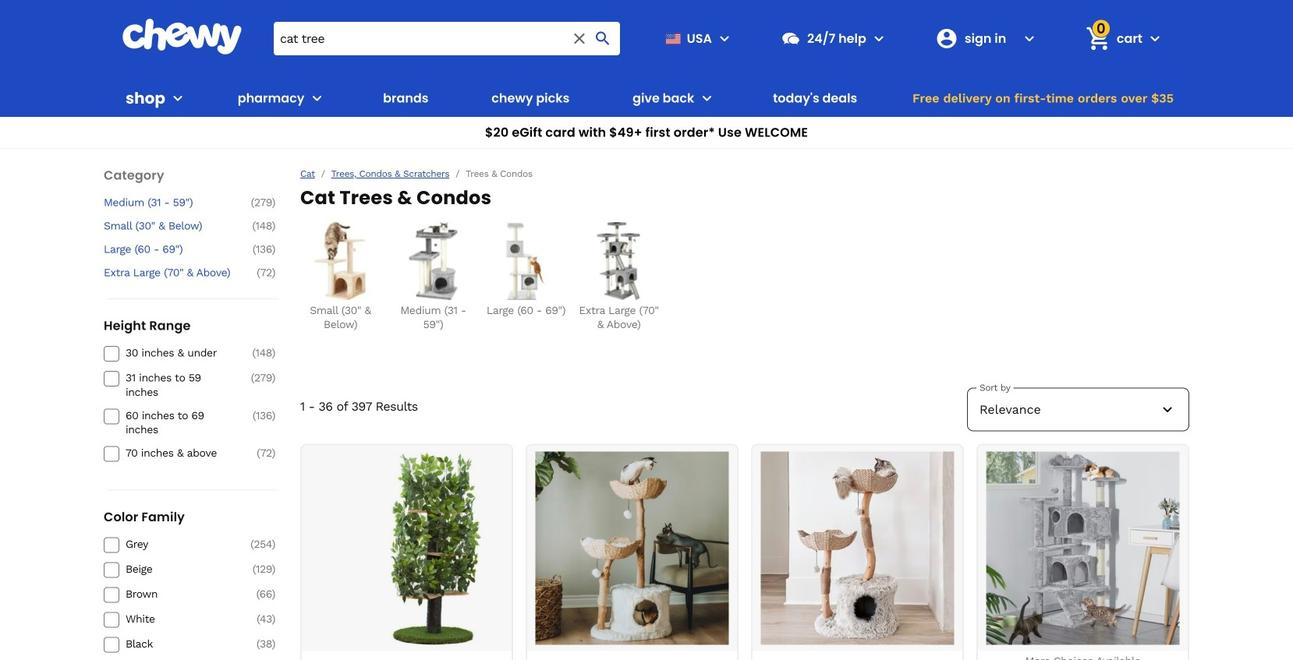 Task type: vqa. For each thing, say whether or not it's contained in the screenshot.
first HOW
no



Task type: locate. For each thing, give the bounding box(es) containing it.
site banner
[[0, 0, 1294, 149]]

menu image
[[716, 29, 734, 48]]

mau lifestyle cento 46-in modern wooden cat tree & condo, gray image
[[761, 452, 955, 646]]

extra large (70" & above) image
[[580, 222, 658, 300]]

items image
[[1085, 25, 1112, 52]]

account menu image
[[1021, 29, 1039, 48]]

list
[[300, 222, 1190, 332]]

submit search image
[[594, 29, 613, 48]]

chewy support image
[[781, 28, 801, 49]]

chewy home image
[[122, 19, 243, 55]]

mau lifestyle cento 46-in modern wooden cat tree & condo, white image
[[536, 452, 729, 646]]

medium (31 - 59") image
[[394, 222, 473, 300]]

yaheetech cat scratching tree, light gray, 54-in image
[[987, 452, 1180, 646]]

Search text field
[[274, 22, 620, 55]]

cart menu image
[[1146, 29, 1165, 48]]



Task type: describe. For each thing, give the bounding box(es) containing it.
give back menu image
[[698, 89, 717, 108]]

on2pets 60-in large round modern cat tree, green image
[[310, 452, 504, 646]]

menu image
[[169, 89, 187, 108]]

Product search field
[[274, 22, 620, 55]]

help menu image
[[870, 29, 889, 48]]

small (30" & below) image
[[302, 222, 380, 300]]

pharmacy menu image
[[308, 89, 327, 108]]

large (60 - 69") image
[[487, 222, 565, 300]]

delete search image
[[570, 29, 589, 48]]



